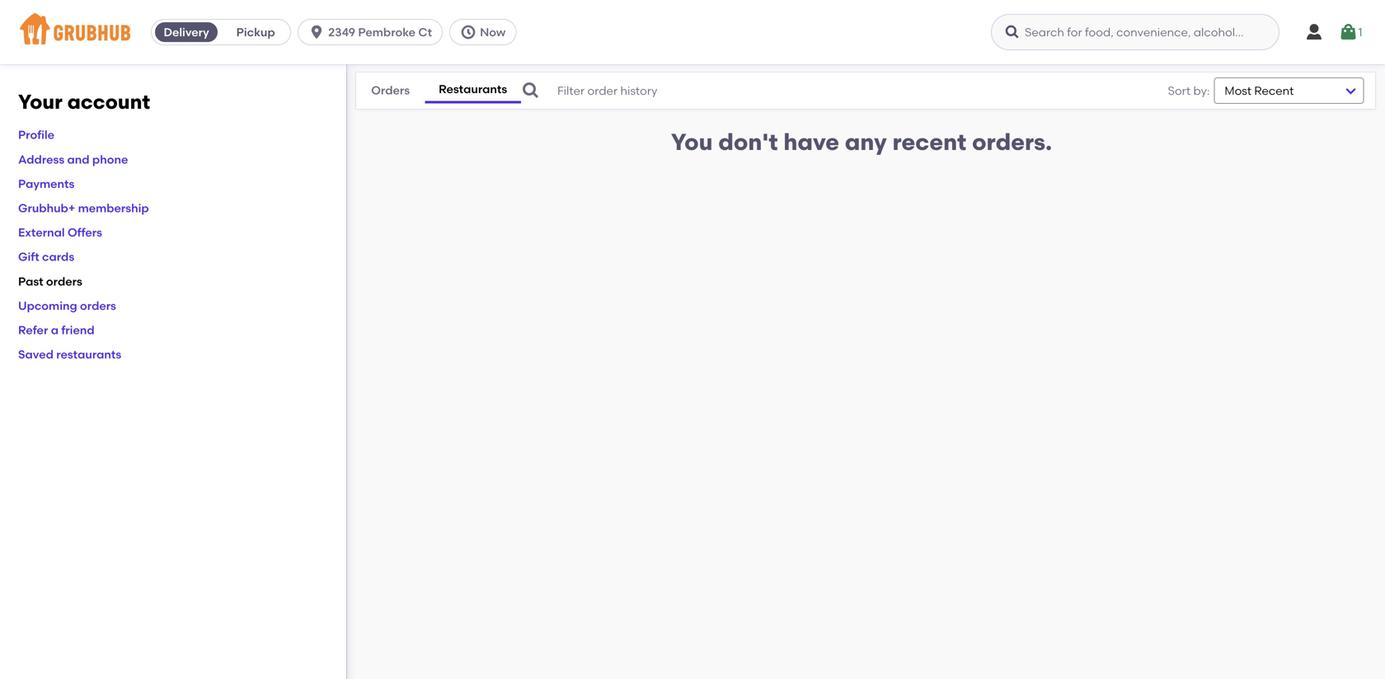 Task type: locate. For each thing, give the bounding box(es) containing it.
sort
[[1168, 84, 1191, 98]]

pickup button
[[221, 19, 290, 45]]

any
[[845, 128, 887, 156]]

main navigation navigation
[[0, 0, 1385, 64]]

orders
[[46, 274, 82, 288], [80, 299, 116, 313]]

orders.
[[972, 128, 1052, 156]]

svg image inside the 2349 pembroke ct button
[[308, 24, 325, 40]]

svg image inside 'main navigation' "navigation"
[[1304, 22, 1324, 42]]

Filter order history search field
[[521, 73, 1128, 109]]

svg image right restaurants button
[[521, 81, 541, 101]]

refer a friend link
[[18, 323, 95, 337]]

pembroke
[[358, 25, 416, 39]]

you
[[671, 128, 713, 156]]

1 horizontal spatial svg image
[[1304, 22, 1324, 42]]

svg image
[[1304, 22, 1324, 42], [521, 81, 541, 101]]

0 vertical spatial svg image
[[1304, 22, 1324, 42]]

by:
[[1194, 84, 1210, 98]]

1 button
[[1339, 17, 1363, 47]]

your
[[18, 90, 63, 114]]

2349 pembroke ct
[[328, 25, 432, 39]]

svg image inside now button
[[460, 24, 477, 40]]

upcoming
[[18, 299, 77, 313]]

a
[[51, 323, 59, 337]]

membership
[[78, 201, 149, 215]]

1 vertical spatial orders
[[80, 299, 116, 313]]

1 vertical spatial svg image
[[521, 81, 541, 101]]

gift cards link
[[18, 250, 74, 264]]

2349 pembroke ct button
[[298, 19, 449, 45]]

pickup
[[236, 25, 275, 39]]

past orders link
[[18, 274, 82, 288]]

orders up friend
[[80, 299, 116, 313]]

and
[[67, 152, 90, 166]]

saved restaurants link
[[18, 348, 121, 362]]

past orders
[[18, 274, 82, 288]]

2349
[[328, 25, 355, 39]]

svg image for now
[[460, 24, 477, 40]]

refer
[[18, 323, 48, 337]]

gift cards
[[18, 250, 74, 264]]

phone
[[92, 152, 128, 166]]

svg image left 1 button at the right of the page
[[1304, 22, 1324, 42]]

Search for food, convenience, alcohol... search field
[[991, 14, 1280, 50]]

address and phone link
[[18, 152, 128, 166]]

recent
[[893, 128, 967, 156]]

svg image
[[1339, 22, 1358, 42], [308, 24, 325, 40], [460, 24, 477, 40], [1004, 24, 1021, 40]]

orders up upcoming orders
[[46, 274, 82, 288]]

0 vertical spatial orders
[[46, 274, 82, 288]]

0 horizontal spatial svg image
[[521, 81, 541, 101]]

svg image inside 1 button
[[1339, 22, 1358, 42]]



Task type: describe. For each thing, give the bounding box(es) containing it.
external offers link
[[18, 226, 102, 240]]

1
[[1358, 25, 1363, 39]]

payments
[[18, 177, 74, 191]]

refer a friend
[[18, 323, 95, 337]]

orders for past orders
[[46, 274, 82, 288]]

orders
[[371, 83, 410, 97]]

gift
[[18, 250, 39, 264]]

account
[[67, 90, 150, 114]]

grubhub+ membership link
[[18, 201, 149, 215]]

upcoming orders link
[[18, 299, 116, 313]]

saved restaurants
[[18, 348, 121, 362]]

have
[[784, 128, 839, 156]]

profile link
[[18, 128, 54, 142]]

cards
[[42, 250, 74, 264]]

offers
[[68, 226, 102, 240]]

ct
[[418, 25, 432, 39]]

past
[[18, 274, 43, 288]]

don't
[[718, 128, 778, 156]]

svg image for 1
[[1339, 22, 1358, 42]]

friend
[[61, 323, 95, 337]]

now
[[480, 25, 506, 39]]

address and phone
[[18, 152, 128, 166]]

address
[[18, 152, 64, 166]]

your account
[[18, 90, 150, 114]]

grubhub+ membership
[[18, 201, 149, 215]]

you don't have any recent orders.
[[671, 128, 1052, 156]]

restaurants button
[[425, 78, 521, 103]]

payments link
[[18, 177, 74, 191]]

orders for upcoming orders
[[80, 299, 116, 313]]

grubhub+
[[18, 201, 75, 215]]

restaurants
[[56, 348, 121, 362]]

profile
[[18, 128, 54, 142]]

sort by:
[[1168, 84, 1210, 98]]

upcoming orders
[[18, 299, 116, 313]]

external offers
[[18, 226, 102, 240]]

orders button
[[356, 79, 425, 102]]

external
[[18, 226, 65, 240]]

svg image for 2349 pembroke ct
[[308, 24, 325, 40]]

now button
[[449, 19, 523, 45]]

delivery
[[164, 25, 209, 39]]

delivery button
[[152, 19, 221, 45]]

restaurants
[[439, 82, 507, 96]]

saved
[[18, 348, 53, 362]]



Task type: vqa. For each thing, say whether or not it's contained in the screenshot.
Orders BUTTON
yes



